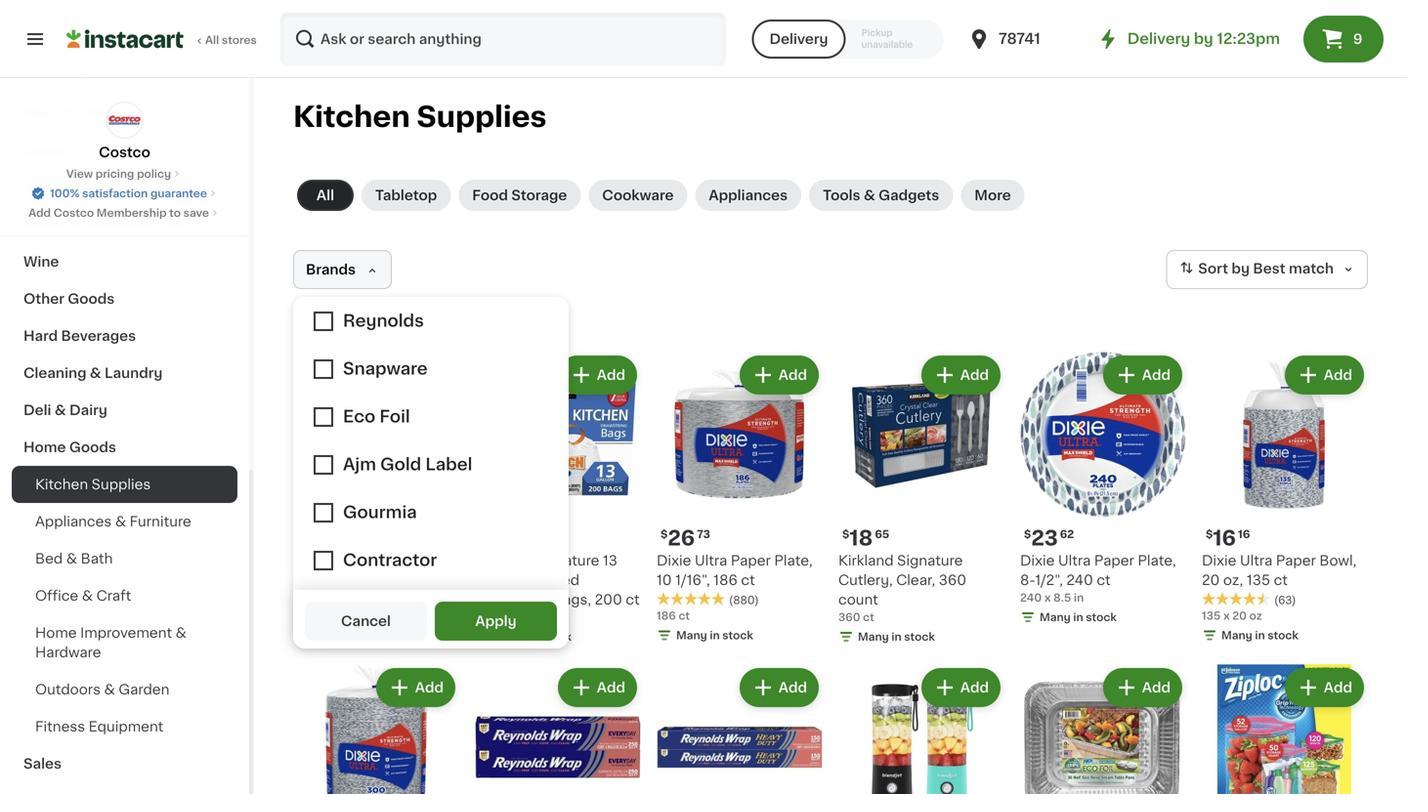 Task type: locate. For each thing, give the bounding box(es) containing it.
dixie ultra paper plate, 8-1/2", 240 ct 240 x 8.5 in
[[1020, 554, 1176, 603]]

0 horizontal spatial best
[[299, 508, 320, 516]]

1 horizontal spatial by
[[1232, 262, 1250, 276]]

2 horizontal spatial dixie
[[1202, 554, 1237, 568]]

kirkland up gallan
[[475, 554, 530, 568]]

0 vertical spatial by
[[1194, 32, 1213, 46]]

2 horizontal spatial ultra
[[1240, 554, 1273, 568]]

goods down view
[[68, 181, 115, 194]]

& left garden
[[104, 683, 115, 697]]

kirkland up tech
[[293, 554, 348, 568]]

1 vertical spatial bags,
[[553, 593, 591, 607]]

kitchen up all link at the top of the page
[[293, 103, 410, 131]]

1 plate, from the left
[[774, 554, 813, 568]]

0 horizontal spatial supplies
[[92, 478, 151, 492]]

240
[[1067, 574, 1093, 587], [1020, 593, 1042, 603]]

bed & bath link
[[12, 540, 237, 578]]

dixie up 10
[[657, 554, 691, 568]]

kirkland signature cutlery, clear, 360 count 360 ct
[[839, 554, 967, 623]]

1 horizontal spatial bags,
[[553, 593, 591, 607]]

1 signature from the left
[[352, 554, 418, 568]]

8.5
[[1054, 593, 1071, 603]]

health
[[23, 218, 70, 232]]

home for home improvement & hardware
[[35, 626, 77, 640]]

dixie inside dixie ultra paper bowl, 20 oz, 135 ct
[[1202, 554, 1237, 568]]

all for all
[[317, 189, 334, 202]]

stock for kirkland signature cutlery, clear, 360 count
[[904, 632, 935, 643]]

2 horizontal spatial kirkland
[[839, 554, 894, 568]]

kirkland inside kirkland signature 13 gallan scented drawstring bags, 200 ct 200 x 13 gal
[[475, 554, 530, 568]]

kitchen up the cancel
[[330, 574, 383, 587]]

product group containing 21
[[293, 352, 459, 649]]

0 vertical spatial kitchen supplies
[[293, 103, 547, 131]]

0 horizontal spatial by
[[1194, 32, 1213, 46]]

appliances for appliances
[[709, 189, 788, 202]]

0 vertical spatial goods
[[68, 181, 115, 194]]

$ inside $ 18 65
[[842, 529, 850, 540]]

product group containing 23
[[1020, 352, 1186, 629]]

ultra up 1/16",
[[695, 554, 727, 568]]

kitchen down home goods
[[35, 478, 88, 492]]

240 down 8-
[[1020, 593, 1042, 603]]

add
[[28, 208, 51, 218], [415, 368, 444, 382], [597, 368, 625, 382], [779, 368, 807, 382], [960, 368, 989, 382], [1142, 368, 1171, 382], [1324, 368, 1353, 382], [415, 681, 444, 695], [597, 681, 625, 695], [779, 681, 807, 695], [960, 681, 989, 695], [1142, 681, 1171, 695], [1324, 681, 1353, 695]]

bed & bath
[[35, 552, 113, 566]]

supplies
[[417, 103, 547, 131], [92, 478, 151, 492]]

1 horizontal spatial plate,
[[1138, 554, 1176, 568]]

many in stock down 8.5
[[1040, 612, 1117, 623]]

20 left oz in the right bottom of the page
[[1233, 611, 1247, 622]]

ultra for 16
[[1240, 554, 1273, 568]]

goods up beverages
[[68, 292, 115, 306]]

kitchen supplies up "appliances & furniture"
[[35, 478, 151, 492]]

ct inside 'dixie ultra paper plate, 8-1/2", 240 ct 240 x 8.5 in'
[[1097, 574, 1111, 587]]

satisfaction
[[82, 188, 148, 199]]

16 inside "$ 16 16"
[[1238, 529, 1250, 540]]

1 horizontal spatial costco
[[99, 146, 150, 159]]

product group
[[293, 352, 459, 649], [475, 352, 641, 649], [657, 352, 823, 647], [839, 352, 1005, 649], [1020, 352, 1186, 629], [1202, 352, 1368, 647], [293, 665, 459, 795], [475, 665, 641, 795], [657, 665, 823, 795], [839, 665, 1005, 795], [1020, 665, 1186, 795], [1202, 665, 1368, 795]]

furniture
[[130, 515, 191, 529]]

0 horizontal spatial ultra
[[695, 554, 727, 568]]

None search field
[[280, 12, 727, 66]]

$ left 65
[[842, 529, 850, 540]]

plate, inside 'dixie ultra paper plate, 8-1/2", 240 ct 240 x 8.5 in'
[[1138, 554, 1176, 568]]

1 vertical spatial supplies
[[92, 478, 151, 492]]

stock down 'dixie ultra paper plate, 8-1/2", 240 ct 240 x 8.5 in'
[[1086, 612, 1117, 623]]

&
[[60, 107, 71, 120], [864, 189, 875, 202], [74, 218, 85, 232], [90, 366, 101, 380], [55, 404, 66, 417], [115, 515, 126, 529], [66, 552, 77, 566], [82, 589, 93, 603], [176, 626, 187, 640], [104, 683, 115, 697]]

& for cider
[[60, 107, 71, 120]]

bags, for 21
[[386, 574, 424, 587]]

guarantee
[[150, 188, 207, 199]]

outdoors
[[35, 683, 101, 697]]

other goods link
[[12, 280, 237, 318]]

best left seller
[[299, 508, 320, 516]]

all stores link
[[66, 12, 258, 66]]

135 right oz,
[[1247, 574, 1270, 587]]

in
[[1074, 593, 1084, 603], [1073, 612, 1083, 623], [710, 630, 720, 641], [1255, 630, 1265, 641], [346, 632, 356, 643], [528, 632, 538, 643], [892, 632, 902, 643]]

many down the 186 ct
[[676, 630, 707, 641]]

many down apply
[[495, 632, 525, 643]]

1 vertical spatial 20
[[1233, 611, 1247, 622]]

1 vertical spatial kitchen
[[35, 478, 88, 492]]

cleaning & laundry
[[23, 366, 163, 380]]

apply
[[475, 615, 517, 628]]

signature inside kirkland signature cutlery, clear, 360 count 360 ct
[[897, 554, 963, 568]]

kitchen inside 'kitchen supplies' link
[[35, 478, 88, 492]]

gallan
[[475, 574, 518, 587]]

1 horizontal spatial delivery
[[1128, 32, 1191, 46]]

sort by
[[1198, 262, 1250, 276]]

1 dixie from the left
[[657, 554, 691, 568]]

tabletop
[[375, 189, 437, 202]]

20
[[1202, 574, 1220, 587], [1233, 611, 1247, 622]]

health & personal care
[[23, 218, 187, 232]]

1 vertical spatial 240
[[1020, 593, 1042, 603]]

2 ultra from the left
[[1058, 554, 1091, 568]]

0 vertical spatial all
[[205, 35, 219, 45]]

kirkland up cutlery,
[[839, 554, 894, 568]]

dixie
[[657, 554, 691, 568], [1020, 554, 1055, 568], [1202, 554, 1237, 568]]

240 up 8.5
[[1067, 574, 1093, 587]]

0 vertical spatial 360
[[939, 574, 967, 587]]

supplies up food
[[417, 103, 547, 131]]

ct inside kirkland signature 13 gallan scented drawstring bags, 200 ct 200 x 13 gal
[[626, 593, 640, 607]]

0 vertical spatial appliances
[[709, 189, 788, 202]]

200 down the $21.14 element
[[595, 593, 622, 607]]

186 inside dixie ultra paper plate, 10 1/16", 186 ct
[[714, 574, 738, 587]]

$ inside $ 23 62
[[1024, 529, 1031, 540]]

0 horizontal spatial all
[[205, 35, 219, 45]]

cutlery,
[[839, 574, 893, 587]]

electronics
[[23, 69, 103, 83]]

dixie up oz,
[[1202, 554, 1237, 568]]

many in stock down apply
[[495, 632, 572, 643]]

sales
[[23, 757, 62, 771]]

$ left 73
[[661, 529, 668, 540]]

signature up 'clear,'
[[897, 554, 963, 568]]

ultra inside dixie ultra paper plate, 10 1/16", 186 ct
[[695, 554, 727, 568]]

bags, inside 21 kirkland signature flex- tech kitchen bags, 200 x 13 gal 200 x 13 gal
[[386, 574, 424, 587]]

0 horizontal spatial appliances
[[35, 515, 112, 529]]

home inside home improvement & hardware
[[35, 626, 77, 640]]

1/2",
[[1035, 574, 1063, 587]]

2 kirkland from the left
[[475, 554, 530, 568]]

1 vertical spatial 186
[[657, 611, 676, 622]]

supplies down 'home goods' link
[[92, 478, 151, 492]]

kitchen
[[293, 103, 410, 131], [35, 478, 88, 492], [330, 574, 383, 587]]

1 horizontal spatial 135
[[1247, 574, 1270, 587]]

outdoors & garden
[[35, 683, 169, 697]]

add button
[[378, 358, 453, 393], [560, 358, 635, 393], [742, 358, 817, 393], [923, 358, 999, 393], [1105, 358, 1181, 393], [1287, 358, 1362, 393], [378, 670, 453, 706], [560, 670, 635, 706], [742, 670, 817, 706], [923, 670, 999, 706], [1105, 670, 1181, 706], [1287, 670, 1362, 706]]

0 horizontal spatial dixie
[[657, 554, 691, 568]]

& down beverages
[[90, 366, 101, 380]]

home down deli
[[23, 441, 66, 454]]

x
[[293, 593, 303, 607]]

home
[[23, 441, 66, 454], [35, 626, 77, 640]]

storage
[[511, 189, 567, 202]]

appliances for appliances & furniture
[[35, 515, 112, 529]]

0 vertical spatial bags,
[[386, 574, 424, 587]]

$ left 62
[[1024, 529, 1031, 540]]

wine link
[[12, 243, 237, 280]]

electronics link
[[12, 58, 237, 95]]

0 horizontal spatial bags,
[[386, 574, 424, 587]]

signature inside 21 kirkland signature flex- tech kitchen bags, 200 x 13 gal 200 x 13 gal
[[352, 554, 418, 568]]

hard beverages
[[23, 329, 136, 343]]

appliances left tools
[[709, 189, 788, 202]]

& right bed
[[66, 552, 77, 566]]

goods down the dairy on the bottom
[[69, 441, 116, 454]]

1 ultra from the left
[[695, 554, 727, 568]]

ultra inside dixie ultra paper bowl, 20 oz, 135 ct
[[1240, 554, 1273, 568]]

100%
[[50, 188, 80, 199]]

laundry
[[105, 366, 163, 380]]

1 vertical spatial best
[[299, 508, 320, 516]]

paper goods link
[[12, 169, 237, 206]]

$ inside '$ 26 73'
[[661, 529, 668, 540]]

1 horizontal spatial all
[[317, 189, 334, 202]]

& for craft
[[82, 589, 93, 603]]

21
[[304, 528, 327, 549]]

2 vertical spatial kitchen
[[330, 574, 383, 587]]

0 vertical spatial supplies
[[417, 103, 547, 131]]

360
[[939, 574, 967, 587], [839, 612, 860, 623]]

kirkland inside 21 kirkland signature flex- tech kitchen bags, 200 x 13 gal 200 x 13 gal
[[293, 554, 348, 568]]

360 right 'clear,'
[[939, 574, 967, 587]]

1 vertical spatial home
[[35, 626, 77, 640]]

Search field
[[281, 14, 725, 65]]

x left 8.5
[[1045, 593, 1051, 603]]

0 horizontal spatial delivery
[[770, 32, 828, 46]]

gal inside kirkland signature 13 gallan scented drawstring bags, 200 ct 200 x 13 gal
[[523, 612, 540, 623]]

costco down 100%
[[53, 208, 94, 218]]

garden
[[119, 683, 169, 697]]

x inside 'dixie ultra paper plate, 8-1/2", 240 ct 240 x 8.5 in'
[[1045, 593, 1051, 603]]

$ 26 73
[[661, 528, 710, 549]]

13
[[603, 554, 618, 568], [306, 593, 321, 607], [327, 612, 339, 623], [509, 612, 520, 623]]

many down count
[[858, 632, 889, 643]]

dixie up 8-
[[1020, 554, 1055, 568]]

& right deli
[[55, 404, 66, 417]]

200 down flex-
[[428, 574, 455, 587]]

all up brands
[[317, 189, 334, 202]]

cleaning & laundry link
[[12, 355, 237, 392]]

many in stock for kirkland signature flex- tech kitchen bags, 200 x 13 gal
[[313, 632, 390, 643]]

ct
[[741, 574, 755, 587], [1097, 574, 1111, 587], [1274, 574, 1288, 587], [626, 593, 640, 607], [679, 611, 690, 622], [863, 612, 874, 623]]

costco
[[99, 146, 150, 159], [53, 208, 94, 218]]

ct inside kirkland signature cutlery, clear, 360 count 360 ct
[[863, 612, 874, 623]]

ultra up oz,
[[1240, 554, 1273, 568]]

signature inside kirkland signature 13 gallan scented drawstring bags, 200 ct 200 x 13 gal
[[534, 554, 600, 568]]

bags, inside kirkland signature 13 gallan scented drawstring bags, 200 ct 200 x 13 gal
[[553, 593, 591, 607]]

& for bath
[[66, 552, 77, 566]]

1 vertical spatial 135
[[1202, 611, 1221, 622]]

by inside field
[[1232, 262, 1250, 276]]

1 horizontal spatial 16
[[1238, 529, 1250, 540]]

best for best match
[[1253, 262, 1286, 276]]

goods for home goods
[[69, 441, 116, 454]]

stock down kirkland signature 13 gallan scented drawstring bags, 200 ct 200 x 13 gal
[[541, 632, 572, 643]]

ct inside dixie ultra paper plate, 10 1/16", 186 ct
[[741, 574, 755, 587]]

& for gadgets
[[864, 189, 875, 202]]

21 kirkland signature flex- tech kitchen bags, 200 x 13 gal 200 x 13 gal
[[293, 528, 455, 623]]

view pricing policy link
[[66, 166, 183, 182]]

$ inside "$ 16 16"
[[1206, 529, 1213, 540]]

by for delivery
[[1194, 32, 1213, 46]]

1 vertical spatial appliances
[[35, 515, 112, 529]]

product group containing 26
[[657, 352, 823, 647]]

x down tech
[[318, 612, 324, 623]]

in right 8.5
[[1074, 593, 1084, 603]]

clear,
[[896, 574, 935, 587]]

20 left oz,
[[1202, 574, 1220, 587]]

x down "drawstring" at the bottom
[[500, 612, 506, 623]]

home goods link
[[12, 429, 237, 466]]

signature down the $21.14 element
[[534, 554, 600, 568]]

0 horizontal spatial plate,
[[774, 554, 813, 568]]

other
[[23, 292, 64, 306]]

13 down the $21.14 element
[[603, 554, 618, 568]]

service type group
[[752, 20, 944, 59]]

2 $ from the left
[[842, 529, 850, 540]]

signature left flex-
[[352, 554, 418, 568]]

beverages
[[61, 329, 136, 343]]

& up bed & bath link
[[115, 515, 126, 529]]

& right improvement
[[176, 626, 187, 640]]

3 kirkland from the left
[[839, 554, 894, 568]]

73
[[697, 529, 710, 540]]

1 horizontal spatial signature
[[534, 554, 600, 568]]

1 horizontal spatial ultra
[[1058, 554, 1091, 568]]

3 $ from the left
[[1024, 529, 1031, 540]]

many in stock down (880) at the right
[[676, 630, 753, 641]]

deli & dairy
[[23, 404, 107, 417]]

0 vertical spatial 186
[[714, 574, 738, 587]]

goods for paper goods
[[68, 181, 115, 194]]

ultra down 62
[[1058, 554, 1091, 568]]

0 vertical spatial best
[[1253, 262, 1286, 276]]

stock down kirkland signature cutlery, clear, 360 count 360 ct
[[904, 632, 935, 643]]

13 down "drawstring" at the bottom
[[509, 612, 520, 623]]

1 horizontal spatial kitchen supplies
[[293, 103, 547, 131]]

add costco membership to save
[[28, 208, 209, 218]]

$ for 18
[[842, 529, 850, 540]]

many down the cancel
[[313, 632, 344, 643]]

save
[[183, 208, 209, 218]]

1 horizontal spatial supplies
[[417, 103, 547, 131]]

1 horizontal spatial appliances
[[709, 189, 788, 202]]

1 horizontal spatial 20
[[1233, 611, 1247, 622]]

stock for kirkland signature 13 gallan scented drawstring bags, 200 ct
[[541, 632, 572, 643]]

0 vertical spatial kitchen
[[293, 103, 410, 131]]

many down 8.5
[[1040, 612, 1071, 623]]

2 signature from the left
[[534, 554, 600, 568]]

0 horizontal spatial kirkland
[[293, 554, 348, 568]]

0 horizontal spatial 135
[[1202, 611, 1221, 622]]

Best match Sort by field
[[1166, 250, 1368, 289]]

8-
[[1020, 574, 1035, 587]]

delivery for delivery
[[770, 32, 828, 46]]

0 vertical spatial 135
[[1247, 574, 1270, 587]]

paper for dixie ultra paper plate, 8-1/2", 240 ct 240 x 8.5 in
[[1094, 554, 1134, 568]]

beer & cider
[[23, 107, 113, 120]]

0 horizontal spatial 20
[[1202, 574, 1220, 587]]

0 horizontal spatial 16
[[1213, 528, 1236, 549]]

ct inside dixie ultra paper bowl, 20 oz, 135 ct
[[1274, 574, 1288, 587]]

kirkland inside kirkland signature cutlery, clear, 360 count 360 ct
[[839, 554, 894, 568]]

paper inside dixie ultra paper bowl, 20 oz, 135 ct
[[1276, 554, 1316, 568]]

2 horizontal spatial signature
[[897, 554, 963, 568]]

0 horizontal spatial kitchen supplies
[[35, 478, 151, 492]]

$ up dixie ultra paper bowl, 20 oz, 135 ct
[[1206, 529, 1213, 540]]

bags, down "scented"
[[553, 593, 591, 607]]

in down the cancel
[[346, 632, 356, 643]]

delivery inside "button"
[[770, 32, 828, 46]]

1 vertical spatial costco
[[53, 208, 94, 218]]

1 $ from the left
[[661, 529, 668, 540]]

plate, inside dixie ultra paper plate, 10 1/16", 186 ct
[[774, 554, 813, 568]]

& right tools
[[864, 189, 875, 202]]

$ 23 62
[[1024, 528, 1074, 549]]

goods
[[68, 181, 115, 194], [68, 292, 115, 306], [69, 441, 116, 454]]

in down "drawstring" at the bottom
[[528, 632, 538, 643]]

paper inside dixie ultra paper plate, 10 1/16", 186 ct
[[731, 554, 771, 568]]

plate, for dixie ultra paper plate, 8-1/2", 240 ct 240 x 8.5 in
[[1138, 554, 1176, 568]]

2 plate, from the left
[[1138, 554, 1176, 568]]

1 horizontal spatial kirkland
[[475, 554, 530, 568]]

delivery for delivery by 12:23pm
[[1128, 32, 1191, 46]]

& right beer
[[60, 107, 71, 120]]

1 vertical spatial by
[[1232, 262, 1250, 276]]

186 down 10
[[657, 611, 676, 622]]

policy
[[137, 169, 171, 179]]

dixie inside dixie ultra paper plate, 10 1/16", 186 ct
[[657, 554, 691, 568]]

1 horizontal spatial dixie
[[1020, 554, 1055, 568]]

1 horizontal spatial 360
[[939, 574, 967, 587]]

1 horizontal spatial 186
[[714, 574, 738, 587]]

186 up (880) at the right
[[714, 574, 738, 587]]

1 vertical spatial 360
[[839, 612, 860, 623]]

stock for dixie ultra paper plate, 8-1/2", 240 ct
[[1086, 612, 1117, 623]]

goods for other goods
[[68, 292, 115, 306]]

3 dixie from the left
[[1202, 554, 1237, 568]]

many in stock down the cancel
[[313, 632, 390, 643]]

0 horizontal spatial signature
[[352, 554, 418, 568]]

135 x 20 oz
[[1202, 611, 1262, 622]]

home up hardware
[[35, 626, 77, 640]]

gal
[[324, 593, 345, 607], [341, 612, 358, 623], [523, 612, 540, 623]]

many for kirkland signature flex- tech kitchen bags, 200 x 13 gal
[[313, 632, 344, 643]]

kirkland for kirkland signature cutlery, clear, 360 count
[[839, 554, 894, 568]]

all link
[[297, 180, 354, 211]]

1 kirkland from the left
[[293, 554, 348, 568]]

food storage
[[472, 189, 567, 202]]

& right 'health'
[[74, 218, 85, 232]]

4 $ from the left
[[1206, 529, 1213, 540]]

& left craft
[[82, 589, 93, 603]]

100% satisfaction guarantee
[[50, 188, 207, 199]]

all left stores
[[205, 35, 219, 45]]

3 signature from the left
[[897, 554, 963, 568]]

bags,
[[386, 574, 424, 587], [553, 593, 591, 607]]

& for garden
[[104, 683, 115, 697]]

dairy
[[69, 404, 107, 417]]

ct for 240
[[1097, 574, 1111, 587]]

0 vertical spatial 20
[[1202, 574, 1220, 587]]

bags, down flex-
[[386, 574, 424, 587]]

instacart logo image
[[66, 27, 184, 51]]

200 down "drawstring" at the bottom
[[475, 612, 497, 623]]

1 horizontal spatial best
[[1253, 262, 1286, 276]]

200
[[428, 574, 455, 587], [595, 593, 622, 607], [293, 612, 315, 623], [475, 612, 497, 623]]

many in stock down kirkland signature cutlery, clear, 360 count 360 ct
[[858, 632, 935, 643]]

in down 1/16",
[[710, 630, 720, 641]]

best left the match
[[1253, 262, 1286, 276]]

costco up "view pricing policy" 'link'
[[99, 146, 150, 159]]

$ 16 16
[[1206, 528, 1250, 549]]

appliances up "bed & bath"
[[35, 515, 112, 529]]

paper inside 'dixie ultra paper plate, 8-1/2", 240 ct 240 x 8.5 in'
[[1094, 554, 1134, 568]]

cancel
[[341, 615, 391, 628]]

in down kirkland signature cutlery, clear, 360 count 360 ct
[[892, 632, 902, 643]]

by left 12:23pm
[[1194, 32, 1213, 46]]

2 vertical spatial goods
[[69, 441, 116, 454]]

x inside kirkland signature 13 gallan scented drawstring bags, 200 ct 200 x 13 gal
[[500, 612, 506, 623]]

360 down count
[[839, 612, 860, 623]]

stock down the cancel
[[359, 632, 390, 643]]

1 vertical spatial goods
[[68, 292, 115, 306]]

135
[[1247, 574, 1270, 587], [1202, 611, 1221, 622]]

3 ultra from the left
[[1240, 554, 1273, 568]]

2 dixie from the left
[[1020, 554, 1055, 568]]

dixie for 16
[[1202, 554, 1237, 568]]

cookware link
[[589, 180, 687, 211]]

0 vertical spatial home
[[23, 441, 66, 454]]

1 vertical spatial all
[[317, 189, 334, 202]]

in down oz in the right bottom of the page
[[1255, 630, 1265, 641]]

0 vertical spatial 240
[[1067, 574, 1093, 587]]

by right sort
[[1232, 262, 1250, 276]]

1 vertical spatial kitchen supplies
[[35, 478, 151, 492]]

x left oz in the right bottom of the page
[[1224, 611, 1230, 622]]

135 left oz in the right bottom of the page
[[1202, 611, 1221, 622]]

best inside field
[[1253, 262, 1286, 276]]

kitchen supplies up tabletop link
[[293, 103, 547, 131]]

1 horizontal spatial 240
[[1067, 574, 1093, 587]]



Task type: describe. For each thing, give the bounding box(es) containing it.
improvement
[[80, 626, 172, 640]]

in inside 'dixie ultra paper plate, 8-1/2", 240 ct 240 x 8.5 in'
[[1074, 593, 1084, 603]]

9 button
[[1304, 16, 1384, 63]]

appliances link
[[695, 180, 801, 211]]

62
[[1060, 529, 1074, 540]]

dixie ultra paper plate, 10 1/16", 186 ct
[[657, 554, 813, 587]]

cleaning
[[23, 366, 86, 380]]

other goods
[[23, 292, 115, 306]]

tech
[[293, 574, 326, 587]]

ultra inside 'dixie ultra paper plate, 8-1/2", 240 ct 240 x 8.5 in'
[[1058, 554, 1091, 568]]

many for kirkland signature cutlery, clear, 360 count
[[858, 632, 889, 643]]

many for dixie ultra paper plate, 8-1/2", 240 ct
[[1040, 612, 1071, 623]]

many in stock for kirkland signature 13 gallan scented drawstring bags, 200 ct
[[495, 632, 572, 643]]

ct for 186
[[741, 574, 755, 587]]

delivery by 12:23pm
[[1128, 32, 1280, 46]]

tools & gadgets link
[[809, 180, 953, 211]]

bags, for kirkland
[[553, 593, 591, 607]]

tools & gadgets
[[823, 189, 939, 202]]

many for kirkland signature 13 gallan scented drawstring bags, 200 ct
[[495, 632, 525, 643]]

stock down (880) at the right
[[722, 630, 753, 641]]

65
[[875, 529, 890, 540]]

ct for 360
[[863, 612, 874, 623]]

more
[[975, 189, 1011, 202]]

view
[[66, 169, 93, 179]]

13 right x
[[306, 593, 321, 607]]

x inside 21 kirkland signature flex- tech kitchen bags, 200 x 13 gal 200 x 13 gal
[[318, 612, 324, 623]]

0 horizontal spatial 360
[[839, 612, 860, 623]]

oz,
[[1223, 574, 1243, 587]]

tools
[[823, 189, 861, 202]]

office
[[35, 589, 78, 603]]

& for dairy
[[55, 404, 66, 417]]

paper for dixie ultra paper bowl, 20 oz, 135 ct
[[1276, 554, 1316, 568]]

best seller
[[299, 508, 348, 516]]

$ for 16
[[1206, 529, 1213, 540]]

$21.14 element
[[475, 526, 641, 551]]

liquor link
[[12, 132, 237, 169]]

seller
[[322, 508, 348, 516]]

hard
[[23, 329, 58, 343]]

care
[[154, 218, 187, 232]]

best for best seller
[[299, 508, 320, 516]]

product group containing 16
[[1202, 352, 1368, 647]]

ct for 135
[[1274, 574, 1288, 587]]

100% satisfaction guarantee button
[[30, 182, 219, 201]]

signature for kirkland signature cutlery, clear, 360 count
[[897, 554, 963, 568]]

78741
[[999, 32, 1041, 46]]

10
[[657, 574, 672, 587]]

stock down (63)
[[1268, 630, 1299, 641]]

tabletop link
[[362, 180, 451, 211]]

cider
[[75, 107, 113, 120]]

1/16",
[[675, 574, 710, 587]]

product group containing 18
[[839, 352, 1005, 649]]

scented
[[522, 574, 580, 587]]

in down 'dixie ultra paper plate, 8-1/2", 240 ct 240 x 8.5 in'
[[1073, 612, 1083, 623]]

135 inside dixie ultra paper bowl, 20 oz, 135 ct
[[1247, 574, 1270, 587]]

13 left the cancel
[[327, 612, 339, 623]]

costco logo image
[[106, 102, 143, 139]]

20 inside dixie ultra paper bowl, 20 oz, 135 ct
[[1202, 574, 1220, 587]]

& for laundry
[[90, 366, 101, 380]]

beer & cider link
[[12, 95, 237, 132]]

best match
[[1253, 262, 1334, 276]]

beer
[[23, 107, 57, 120]]

0 horizontal spatial costco
[[53, 208, 94, 218]]

all for all stores
[[205, 35, 219, 45]]

kitchen supplies link
[[12, 466, 237, 503]]

home for home goods
[[23, 441, 66, 454]]

& for personal
[[74, 218, 85, 232]]

0 horizontal spatial 186
[[657, 611, 676, 622]]

all stores
[[205, 35, 257, 45]]

personal
[[88, 218, 150, 232]]

bath
[[81, 552, 113, 566]]

hardware
[[35, 646, 101, 660]]

(63)
[[1274, 595, 1296, 606]]

deli & dairy link
[[12, 392, 237, 429]]

18
[[850, 528, 873, 549]]

by for sort
[[1232, 262, 1250, 276]]

kitchen inside 21 kirkland signature flex- tech kitchen bags, 200 x 13 gal 200 x 13 gal
[[330, 574, 383, 587]]

equipment
[[89, 720, 164, 734]]

& inside home improvement & hardware
[[176, 626, 187, 640]]

186 ct
[[657, 611, 690, 622]]

fitness equipment
[[35, 720, 164, 734]]

match
[[1289, 262, 1334, 276]]

paper for dixie ultra paper plate, 10 1/16", 186 ct
[[731, 554, 771, 568]]

23
[[1031, 528, 1058, 549]]

more link
[[961, 180, 1025, 211]]

bed
[[35, 552, 63, 566]]

add costco membership to save link
[[28, 205, 221, 221]]

fitness equipment link
[[12, 709, 237, 746]]

dixie inside 'dixie ultra paper plate, 8-1/2", 240 ct 240 x 8.5 in'
[[1020, 554, 1055, 568]]

78741 button
[[968, 12, 1085, 66]]

ultra for 26
[[695, 554, 727, 568]]

12:23pm
[[1217, 32, 1280, 46]]

costco link
[[99, 102, 150, 162]]

0 vertical spatial costco
[[99, 146, 150, 159]]

appliances & furniture link
[[12, 503, 237, 540]]

drawstring
[[475, 593, 550, 607]]

membership
[[97, 208, 167, 218]]

200 down x
[[293, 612, 315, 623]]

many in stock down oz in the right bottom of the page
[[1222, 630, 1299, 641]]

fitness
[[35, 720, 85, 734]]

$ for 26
[[661, 529, 668, 540]]

many in stock for dixie ultra paper plate, 8-1/2", 240 ct
[[1040, 612, 1117, 623]]

wine
[[23, 255, 59, 269]]

hard beverages link
[[12, 318, 237, 355]]

(880)
[[729, 595, 759, 606]]

kirkland for kirkland signature 13 gallan scented drawstring bags, 200 ct
[[475, 554, 530, 568]]

deli
[[23, 404, 51, 417]]

many down 135 x 20 oz
[[1222, 630, 1253, 641]]

signature for kirkland signature 13 gallan scented drawstring bags, 200 ct
[[534, 554, 600, 568]]

pricing
[[96, 169, 134, 179]]

plate, for dixie ultra paper plate, 10 1/16", 186 ct
[[774, 554, 813, 568]]

$ 18 65
[[842, 528, 890, 549]]

apply button
[[435, 602, 557, 641]]

dixie for 26
[[657, 554, 691, 568]]

0 horizontal spatial 240
[[1020, 593, 1042, 603]]

to
[[169, 208, 181, 218]]

many in stock for kirkland signature cutlery, clear, 360 count
[[858, 632, 935, 643]]

brands button
[[293, 250, 392, 289]]

$ for 23
[[1024, 529, 1031, 540]]

stock for kirkland signature flex- tech kitchen bags, 200 x 13 gal
[[359, 632, 390, 643]]

stores
[[222, 35, 257, 45]]

& for furniture
[[115, 515, 126, 529]]

home goods
[[23, 441, 116, 454]]



Task type: vqa. For each thing, say whether or not it's contained in the screenshot.
signature within the 21 KIRKLAND SIGNATURE FLEX- TECH KITCHEN BAGS, 200 X 13 GAL 200 X 13 GAL
yes



